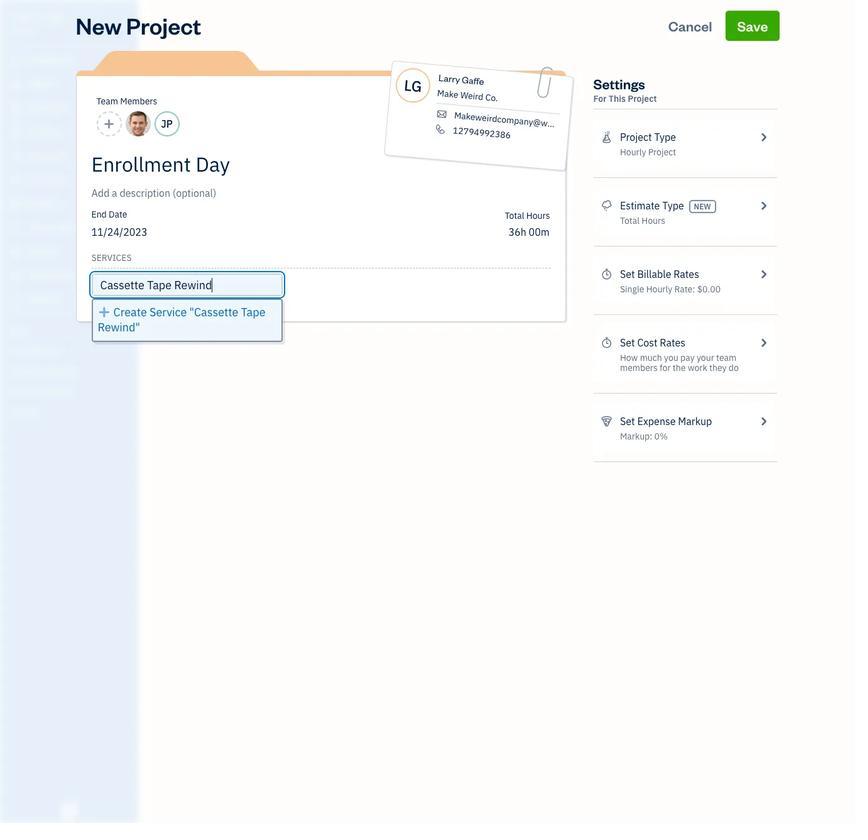 Task type: locate. For each thing, give the bounding box(es) containing it.
makeweirdcompany@weird.co
[[454, 110, 575, 131]]

0 horizontal spatial hours
[[527, 210, 551, 221]]

turtle
[[10, 11, 46, 24]]

1 vertical spatial rates
[[661, 336, 686, 349]]

date
[[109, 209, 127, 220]]

timetracking image for set billable rates
[[602, 267, 613, 282]]

timetracking image
[[602, 267, 613, 282], [602, 335, 613, 350]]

chevronright image for project type
[[759, 130, 770, 145]]

invoice image
[[8, 126, 23, 139]]

set up single
[[621, 268, 636, 281]]

chart image
[[8, 270, 23, 282]]

the
[[674, 362, 686, 374]]

1 horizontal spatial total hours
[[621, 215, 666, 226]]

set up markup:
[[621, 415, 636, 428]]

timetracking image for set cost rates
[[602, 335, 613, 350]]

Type to add a service text field
[[93, 275, 282, 295]]

money image
[[8, 246, 23, 258]]

create service "cassette tape rewind" list box
[[93, 300, 282, 341]]

this
[[609, 93, 626, 104]]

new
[[76, 11, 122, 40]]

chevronright image
[[759, 130, 770, 145], [759, 198, 770, 213], [759, 267, 770, 282], [759, 335, 770, 350]]

items and services image
[[9, 366, 135, 376]]

2 set from the top
[[621, 336, 636, 349]]

hours down estimate type
[[642, 215, 666, 226]]

rates for set cost rates
[[661, 336, 686, 349]]

project inside settings for this project
[[629, 93, 658, 104]]

single
[[621, 284, 645, 295]]

type
[[655, 131, 677, 143], [663, 199, 685, 212]]

set for set billable rates
[[621, 268, 636, 281]]

turtle inc owner
[[10, 11, 66, 35]]

gaffe
[[462, 74, 485, 88]]

hours
[[527, 210, 551, 221], [642, 215, 666, 226]]

0 vertical spatial rates
[[674, 268, 700, 281]]

markup
[[679, 415, 713, 428]]

total hours up hourly budget "text box"
[[505, 210, 551, 221]]

new
[[695, 202, 712, 211]]

total hours down estimate
[[621, 215, 666, 226]]

1 horizontal spatial hours
[[642, 215, 666, 226]]

team
[[717, 352, 737, 364]]

your
[[697, 352, 715, 364]]

pay
[[681, 352, 695, 364]]

rates
[[674, 268, 700, 281], [661, 336, 686, 349]]

0 vertical spatial type
[[655, 131, 677, 143]]

1 chevronright image from the top
[[759, 130, 770, 145]]

set up how on the top right
[[621, 336, 636, 349]]

rates for set billable rates
[[674, 268, 700, 281]]

total up hourly budget "text box"
[[505, 210, 525, 221]]

total
[[505, 210, 525, 221], [621, 215, 640, 226]]

members
[[120, 96, 157, 107]]

team members image
[[9, 346, 135, 356]]

2 chevronright image from the top
[[759, 198, 770, 213]]

rates up you
[[661, 336, 686, 349]]

freshbooks image
[[59, 803, 79, 818]]

type left new
[[663, 199, 685, 212]]

12794992386
[[453, 125, 512, 141]]

settings image
[[9, 406, 135, 416]]

chevronright image
[[759, 414, 770, 429]]

set cost rates
[[621, 336, 686, 349]]

inc
[[48, 11, 66, 24]]

lg
[[403, 75, 423, 96]]

hourly down "set billable rates"
[[647, 284, 673, 295]]

timetracking image left the "billable"
[[602, 267, 613, 282]]

1 vertical spatial set
[[621, 336, 636, 349]]

expense
[[638, 415, 676, 428]]

billable
[[638, 268, 672, 281]]

total down estimate
[[621, 215, 640, 226]]

0 vertical spatial timetracking image
[[602, 267, 613, 282]]

timetracking image left cost
[[602, 335, 613, 350]]

1 timetracking image from the top
[[602, 267, 613, 282]]

type up hourly project
[[655, 131, 677, 143]]

1 vertical spatial timetracking image
[[602, 335, 613, 350]]

3 set from the top
[[621, 415, 636, 428]]

3 chevronright image from the top
[[759, 267, 770, 282]]

create service "cassette tape rewind"
[[98, 305, 266, 335]]

hourly
[[621, 147, 647, 158], [647, 284, 673, 295]]

rates up rate
[[674, 268, 700, 281]]

co.
[[485, 92, 499, 104]]

services
[[92, 252, 132, 264]]

0 vertical spatial set
[[621, 268, 636, 281]]

4 chevronright image from the top
[[759, 335, 770, 350]]

2 vertical spatial set
[[621, 415, 636, 428]]

rate
[[675, 284, 693, 295]]

much
[[641, 352, 663, 364]]

0 vertical spatial hourly
[[621, 147, 647, 158]]

1 vertical spatial type
[[663, 199, 685, 212]]

weird
[[460, 89, 484, 103]]

add team member image
[[103, 116, 115, 131]]

markup: 0%
[[621, 431, 669, 442]]

set
[[621, 268, 636, 281], [621, 336, 636, 349], [621, 415, 636, 428]]

project
[[126, 11, 201, 40], [629, 93, 658, 104], [621, 131, 653, 143], [649, 147, 677, 158]]

total hours
[[505, 210, 551, 221], [621, 215, 666, 226]]

1 set from the top
[[621, 268, 636, 281]]

client image
[[8, 79, 23, 91]]

hourly down project type
[[621, 147, 647, 158]]

2 timetracking image from the top
[[602, 335, 613, 350]]

chevronright image for estimate type
[[759, 198, 770, 213]]

save
[[738, 17, 769, 35]]

estimate image
[[8, 103, 23, 115]]

for
[[660, 362, 671, 374]]

hours up hourly budget "text box"
[[527, 210, 551, 221]]

cancel
[[669, 17, 713, 35]]



Task type: describe. For each thing, give the bounding box(es) containing it.
members
[[621, 362, 658, 374]]

cost
[[638, 336, 658, 349]]

team
[[97, 96, 118, 107]]

chevronright image for set cost rates
[[759, 335, 770, 350]]

they
[[710, 362, 727, 374]]

Hourly Budget text field
[[509, 226, 551, 238]]

1 horizontal spatial total
[[621, 215, 640, 226]]

apps image
[[9, 326, 135, 336]]

settings for this project
[[594, 75, 658, 104]]

expenses image
[[602, 414, 613, 429]]

envelope image
[[435, 109, 449, 120]]

projects image
[[602, 130, 613, 145]]

project image
[[8, 198, 23, 211]]

you
[[665, 352, 679, 364]]

estimate type
[[621, 199, 685, 212]]

cancel button
[[658, 11, 724, 41]]

"cassette
[[190, 305, 239, 320]]

project type
[[621, 131, 677, 143]]

jp
[[161, 118, 173, 130]]

create
[[113, 305, 147, 320]]

tape
[[241, 305, 266, 320]]

larry
[[438, 72, 461, 85]]

make
[[437, 87, 459, 100]]

0%
[[655, 431, 669, 442]]

chevronright image for set billable rates
[[759, 267, 770, 282]]

end date
[[92, 209, 127, 220]]

work
[[689, 362, 708, 374]]

set billable rates
[[621, 268, 700, 281]]

bank connections image
[[9, 386, 135, 396]]

End date in  format text field
[[92, 226, 245, 238]]

plus image
[[98, 305, 111, 320]]

dashboard image
[[8, 55, 23, 67]]

single hourly rate : $0.00
[[621, 284, 721, 295]]

new project
[[76, 11, 201, 40]]

timer image
[[8, 222, 23, 235]]

owner
[[10, 25, 33, 35]]

estimate
[[621, 199, 661, 212]]

type for project type
[[655, 131, 677, 143]]

how
[[621, 352, 639, 364]]

main element
[[0, 0, 170, 823]]

for
[[594, 93, 607, 104]]

how much you pay your team members for the work they do
[[621, 352, 740, 374]]

$0.00
[[698, 284, 721, 295]]

set expense markup
[[621, 415, 713, 428]]

0 horizontal spatial total
[[505, 210, 525, 221]]

1 vertical spatial hourly
[[647, 284, 673, 295]]

:
[[693, 284, 696, 295]]

Project Description text field
[[92, 186, 437, 201]]

set for set cost rates
[[621, 336, 636, 349]]

0 horizontal spatial total hours
[[505, 210, 551, 221]]

expense image
[[8, 174, 23, 187]]

larry gaffe make weird co.
[[437, 72, 499, 104]]

type for estimate type
[[663, 199, 685, 212]]

set for set expense markup
[[621, 415, 636, 428]]

hourly project
[[621, 147, 677, 158]]

rewind"
[[98, 320, 140, 335]]

estimates image
[[602, 198, 613, 213]]

service
[[150, 305, 187, 320]]

save button
[[727, 11, 780, 41]]

settings
[[594, 75, 646, 92]]

report image
[[8, 294, 23, 306]]

markup:
[[621, 431, 653, 442]]

do
[[729, 362, 740, 374]]

payment image
[[8, 150, 23, 163]]

end
[[92, 209, 107, 220]]

phone image
[[434, 124, 447, 135]]

team members
[[97, 96, 157, 107]]

Project Name text field
[[92, 152, 437, 177]]



Task type: vqa. For each thing, say whether or not it's contained in the screenshot.
the topmost Type
yes



